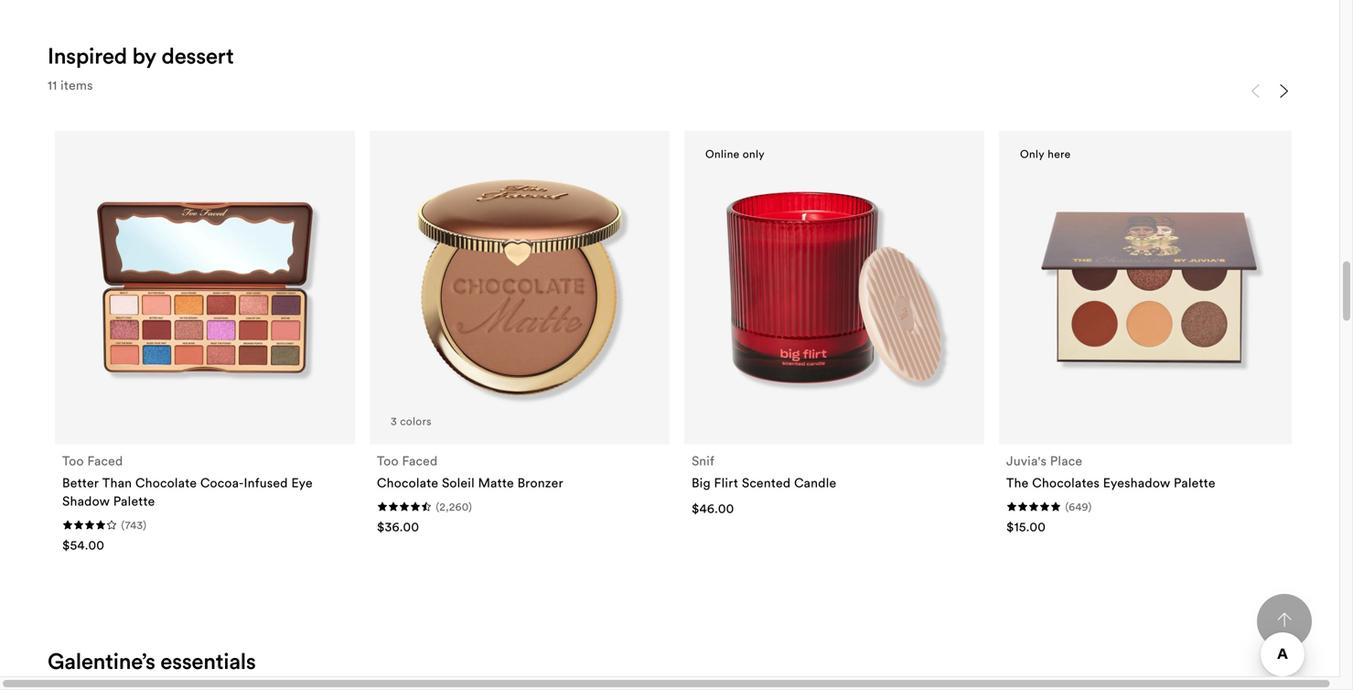 Task type: describe. For each thing, give the bounding box(es) containing it.
next slide image
[[1278, 84, 1293, 99]]

snif big flirt scented candle $46.00
[[692, 453, 837, 517]]

matte
[[478, 474, 514, 491]]

online
[[706, 147, 740, 161]]

( 2,260 )
[[436, 500, 472, 513]]

inspired by dessert 11 items
[[48, 42, 234, 93]]

too faced better than chocolate cocoa-infused eye shadow palette
[[62, 453, 313, 509]]

palette inside juvia's place the chocolates eyeshadow palette
[[1175, 474, 1216, 491]]

too faced chocolate soleil matte bronzer image
[[400, 167, 640, 408]]

by
[[132, 42, 156, 70]]

previous slide image
[[1249, 84, 1263, 99]]

) for chocolates
[[1089, 500, 1093, 513]]

the
[[1007, 474, 1029, 491]]

dessert
[[162, 42, 234, 70]]

$46.00
[[692, 500, 735, 517]]

) for than
[[143, 518, 147, 532]]

3
[[391, 414, 397, 428]]

2,260
[[440, 500, 469, 513]]

items
[[61, 77, 93, 93]]

soleil
[[442, 474, 475, 491]]

galentine's essentials
[[48, 647, 256, 675]]

essentials
[[160, 647, 256, 675]]

inspired by dessert product carousel region
[[48, 78, 1300, 576]]

chocolates
[[1033, 474, 1100, 491]]

$54.00
[[62, 537, 104, 553]]

too for too faced chocolate soleil matte bronzer
[[377, 453, 399, 469]]

( 743 )
[[121, 518, 147, 532]]

) for soleil
[[469, 500, 472, 513]]

galentine's
[[48, 647, 155, 675]]

place
[[1051, 453, 1083, 469]]

snif
[[692, 453, 715, 469]]



Task type: vqa. For each thing, say whether or not it's contained in the screenshot.
Close icon
no



Task type: locate. For each thing, give the bounding box(es) containing it.
chocolate right than
[[136, 474, 197, 491]]

chocolate up $36.00 on the bottom of the page
[[377, 474, 439, 491]]

colors
[[400, 414, 432, 428]]

$36.00
[[377, 518, 419, 535]]

big
[[692, 474, 711, 491]]

0 vertical spatial palette
[[1175, 474, 1216, 491]]

faced for better
[[87, 453, 123, 469]]

743
[[125, 518, 143, 532]]

( for $36.00
[[436, 500, 440, 513]]

1 too from the left
[[62, 453, 84, 469]]

flirt
[[715, 474, 739, 491]]

2 too from the left
[[377, 453, 399, 469]]

online only
[[706, 147, 765, 161]]

1 horizontal spatial )
[[469, 500, 472, 513]]

palette inside too faced better than chocolate cocoa-infused eye shadow palette
[[113, 493, 155, 509]]

too faced chocolate soleil matte bronzer
[[377, 453, 564, 491]]

( down chocolates on the bottom of the page
[[1066, 500, 1069, 513]]

eyeshadow
[[1104, 474, 1171, 491]]

1 horizontal spatial faced
[[402, 453, 438, 469]]

bronzer
[[518, 474, 564, 491]]

0 horizontal spatial palette
[[113, 493, 155, 509]]

1 horizontal spatial chocolate
[[377, 474, 439, 491]]

1 horizontal spatial (
[[436, 500, 440, 513]]

$15.00
[[1007, 518, 1046, 535]]

too inside too faced chocolate soleil matte bronzer
[[377, 453, 399, 469]]

11
[[48, 77, 57, 93]]

( down than
[[121, 518, 125, 532]]

chocolate inside too faced better than chocolate cocoa-infused eye shadow palette
[[136, 474, 197, 491]]

too up better
[[62, 453, 84, 469]]

juvia's place the chocolates eyeshadow palette
[[1007, 453, 1216, 491]]

1 vertical spatial palette
[[113, 493, 155, 509]]

faced down the colors
[[402, 453, 438, 469]]

too down 3
[[377, 453, 399, 469]]

cocoa-
[[200, 474, 244, 491]]

shadow
[[62, 493, 110, 509]]

faced inside too faced better than chocolate cocoa-infused eye shadow palette
[[87, 453, 123, 469]]

only here
[[1021, 147, 1071, 161]]

juvia's place the chocolates eyeshadow palette image
[[1030, 167, 1270, 408]]

2 horizontal spatial )
[[1089, 500, 1093, 513]]

back to top image
[[1278, 613, 1293, 627]]

too for too faced better than chocolate cocoa-infused eye shadow palette
[[62, 453, 84, 469]]

scented
[[742, 474, 791, 491]]

than
[[102, 474, 132, 491]]

1 chocolate from the left
[[136, 474, 197, 491]]

0 horizontal spatial too
[[62, 453, 84, 469]]

( for $54.00
[[121, 518, 125, 532]]

here
[[1048, 147, 1071, 161]]

(
[[436, 500, 440, 513], [1066, 500, 1069, 513], [121, 518, 125, 532]]

( for $15.00
[[1066, 500, 1069, 513]]

chocolate inside too faced chocolate soleil matte bronzer
[[377, 474, 439, 491]]

only
[[1021, 147, 1045, 161]]

3 colors
[[391, 414, 432, 428]]

) down chocolates on the bottom of the page
[[1089, 500, 1093, 513]]

) down too faced better than chocolate cocoa-infused eye shadow palette
[[143, 518, 147, 532]]

1 horizontal spatial palette
[[1175, 474, 1216, 491]]

snif big flirt scented candle image
[[715, 167, 955, 408]]

candle
[[795, 474, 837, 491]]

2 faced from the left
[[402, 453, 438, 469]]

too faced better than chocolate cocoa-infused eye shadow palette image
[[85, 167, 325, 408]]

too inside too faced better than chocolate cocoa-infused eye shadow palette
[[62, 453, 84, 469]]

0 horizontal spatial chocolate
[[136, 474, 197, 491]]

2 chocolate from the left
[[377, 474, 439, 491]]

faced
[[87, 453, 123, 469], [402, 453, 438, 469]]

juvia's
[[1007, 453, 1047, 469]]

)
[[469, 500, 472, 513], [1089, 500, 1093, 513], [143, 518, 147, 532]]

2 horizontal spatial (
[[1066, 500, 1069, 513]]

1 faced from the left
[[87, 453, 123, 469]]

inspired
[[48, 42, 127, 70]]

) down soleil at bottom left
[[469, 500, 472, 513]]

faced for chocolate
[[402, 453, 438, 469]]

infused
[[244, 474, 288, 491]]

( down too faced chocolate soleil matte bronzer
[[436, 500, 440, 513]]

better
[[62, 474, 99, 491]]

faced inside too faced chocolate soleil matte bronzer
[[402, 453, 438, 469]]

eye
[[292, 474, 313, 491]]

only
[[743, 147, 765, 161]]

0 horizontal spatial (
[[121, 518, 125, 532]]

palette right eyeshadow
[[1175, 474, 1216, 491]]

0 horizontal spatial faced
[[87, 453, 123, 469]]

0 horizontal spatial )
[[143, 518, 147, 532]]

faced up than
[[87, 453, 123, 469]]

1 horizontal spatial too
[[377, 453, 399, 469]]

( 649 )
[[1066, 500, 1093, 513]]

chocolate
[[136, 474, 197, 491], [377, 474, 439, 491]]

649
[[1069, 500, 1089, 513]]

palette up the 743
[[113, 493, 155, 509]]

too
[[62, 453, 84, 469], [377, 453, 399, 469]]

palette
[[1175, 474, 1216, 491], [113, 493, 155, 509]]



